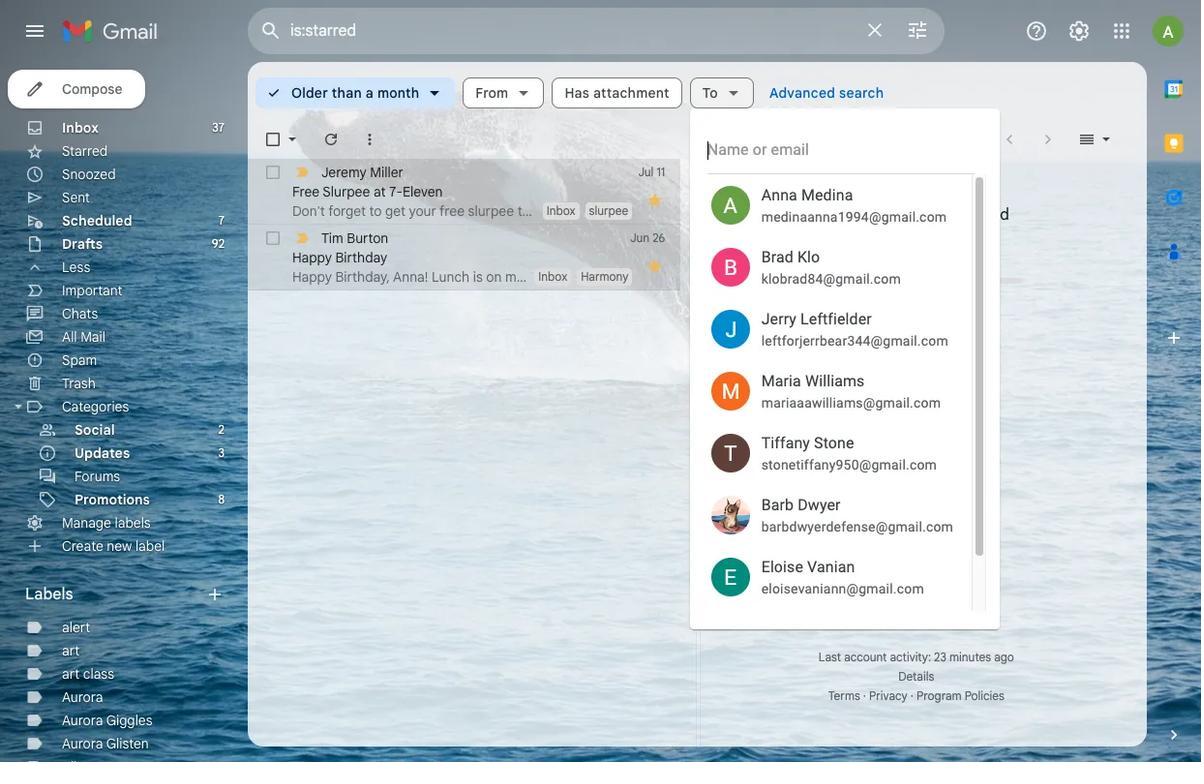 Task type: describe. For each thing, give the bounding box(es) containing it.
2 happy from the top
[[292, 268, 332, 286]]

labels
[[115, 514, 151, 532]]

aurora giggles
[[62, 712, 153, 729]]

no conversations selected
[[824, 205, 1010, 225]]

no
[[824, 205, 844, 225]]

medinaanna1994@gmail.com
[[762, 209, 947, 225]]

has
[[565, 84, 590, 102]]

from button
[[463, 77, 545, 108]]

sent link
[[62, 189, 90, 206]]

policies
[[965, 688, 1005, 703]]

on
[[486, 268, 502, 286]]

create
[[62, 537, 103, 555]]

activity:
[[890, 650, 931, 664]]

26
[[653, 230, 665, 245]]

7
[[219, 213, 225, 228]]

drafts
[[62, 235, 103, 253]]

categories
[[62, 398, 129, 415]]

last account activity: 23 minutes ago details terms · privacy · program policies
[[819, 650, 1015, 703]]

slurpee
[[323, 183, 370, 200]]

aurora for aurora glisten
[[62, 735, 103, 752]]

mail
[[81, 328, 105, 346]]

leftforjerrbear344@gmail.com
[[762, 333, 949, 349]]

8
[[218, 492, 225, 506]]

giggles
[[106, 712, 153, 729]]

lunch
[[432, 268, 470, 286]]

older than a month
[[291, 84, 420, 102]]

free slurpee at 7-eleven don't forget to get your free slurpee today!
[[292, 183, 556, 220]]

maria williams mariaaawilliams@gmail.com
[[762, 372, 941, 411]]

anna medina medinaanna1994@gmail.com
[[762, 186, 947, 225]]

manage labels link
[[62, 514, 151, 532]]

create new label link
[[62, 537, 165, 555]]

stone
[[814, 434, 855, 452]]

advanced search options image
[[899, 11, 937, 49]]

aurora glisten
[[62, 735, 149, 752]]

no conversations selected main content
[[248, 62, 1147, 747]]

program policies link
[[917, 688, 1005, 703]]

today.
[[528, 268, 565, 286]]

advanced search button
[[762, 76, 892, 110]]

alert
[[62, 619, 90, 636]]

clear search image
[[856, 11, 895, 49]]

labels heading
[[25, 585, 205, 604]]

jul
[[639, 165, 654, 179]]

jun 26
[[631, 230, 665, 245]]

main menu image
[[23, 19, 46, 43]]

older than a month button
[[256, 77, 455, 108]]

miller
[[370, 164, 404, 181]]

jeremy
[[321, 164, 367, 181]]

less button
[[0, 256, 232, 279]]

7-
[[389, 183, 403, 200]]

1 happy from the top
[[292, 249, 332, 266]]

harmony
[[581, 269, 629, 284]]

free
[[440, 202, 465, 220]]

get
[[385, 202, 406, 220]]

medina
[[802, 186, 853, 204]]

search mail image
[[254, 14, 289, 48]]

sent
[[62, 189, 90, 206]]

gmail image
[[62, 12, 168, 50]]

spam
[[62, 351, 97, 369]]

more image
[[360, 130, 380, 149]]

spam link
[[62, 351, 97, 369]]

privacy link
[[869, 688, 908, 703]]

details
[[899, 669, 935, 684]]

today!
[[518, 202, 556, 220]]

toggle split pane mode image
[[1078, 130, 1097, 149]]

tiffany
[[762, 434, 810, 452]]

settings image
[[1068, 19, 1091, 43]]

labels
[[25, 585, 73, 604]]

to
[[703, 84, 718, 102]]

ago
[[995, 650, 1015, 664]]

Search mail text field
[[290, 21, 852, 41]]

23
[[934, 650, 947, 664]]

slurpee inside free slurpee at 7-eleven don't forget to get your free slurpee today!
[[468, 202, 514, 220]]

aurora glisten link
[[62, 735, 149, 752]]

is
[[473, 268, 483, 286]]

jul 11
[[639, 165, 665, 179]]

class
[[83, 665, 114, 683]]

forums
[[75, 468, 120, 485]]

categories link
[[62, 398, 129, 415]]



Task type: vqa. For each thing, say whether or not it's contained in the screenshot.


Task type: locate. For each thing, give the bounding box(es) containing it.
list box containing anna medina
[[696, 174, 972, 670]]

jerry leftfielder leftforjerrbear344@gmail.com
[[762, 310, 949, 349]]

art for art class
[[62, 665, 80, 683]]

slurpee
[[468, 202, 514, 220], [589, 203, 629, 218]]

snoozed link
[[62, 166, 116, 183]]

None checkbox
[[263, 229, 283, 248]]

tab list
[[1147, 62, 1202, 692]]

aurora link
[[62, 688, 103, 706]]

advanced
[[770, 84, 836, 102]]

advanced search
[[770, 84, 884, 102]]

label
[[135, 537, 165, 555]]

manage
[[62, 514, 111, 532]]

2 vertical spatial aurora
[[62, 735, 103, 752]]

attachment
[[593, 84, 670, 102]]

None search field
[[248, 8, 945, 54]]

klo
[[798, 248, 820, 266]]

chats link
[[62, 305, 98, 322]]

barb
[[762, 496, 794, 514]]

0 vertical spatial tim
[[321, 229, 343, 247]]

brad
[[762, 248, 794, 266]]

aurora down aurora link
[[62, 712, 103, 729]]

1 vertical spatial tim
[[568, 268, 590, 286]]

than
[[332, 84, 362, 102]]

eloise vanian eloisevaniann@gmail.com
[[762, 558, 925, 596]]

0 horizontal spatial slurpee
[[468, 202, 514, 220]]

row containing tim burton
[[248, 225, 681, 290]]

0 vertical spatial happy
[[292, 249, 332, 266]]

free
[[292, 183, 320, 200]]

art down the alert
[[62, 642, 80, 659]]

tim down 'forget'
[[321, 229, 343, 247]]

inbox up the starred
[[62, 119, 99, 137]]

art class link
[[62, 665, 114, 683]]

1 art from the top
[[62, 642, 80, 659]]

0.07 gb link
[[810, 278, 1023, 310]]

0 horizontal spatial tim
[[321, 229, 343, 247]]

option
[[696, 608, 972, 670]]

aurora down aurora giggles link
[[62, 735, 103, 752]]

1 vertical spatial aurora
[[62, 712, 103, 729]]

2 vertical spatial inbox
[[539, 269, 568, 284]]

forget
[[328, 202, 366, 220]]

1 vertical spatial happy
[[292, 268, 332, 286]]

1 vertical spatial inbox
[[547, 203, 576, 218]]

conversations
[[848, 205, 945, 225]]

support image
[[1025, 19, 1049, 43]]

happy left birthday,
[[292, 268, 332, 286]]

tim
[[321, 229, 343, 247], [568, 268, 590, 286]]

a
[[366, 84, 374, 102]]

month
[[378, 84, 420, 102]]

2 art from the top
[[62, 665, 80, 683]]

to
[[369, 202, 382, 220]]

starred
[[62, 142, 108, 160]]

minutes
[[950, 650, 992, 664]]

happy birthday happy birthday, anna! lunch is on me today. tim
[[292, 249, 590, 286]]

jun
[[631, 230, 650, 245]]

tim inside happy birthday happy birthday, anna! lunch is on me today. tim
[[568, 268, 590, 286]]

scheduled link
[[62, 212, 132, 229]]

snoozed
[[62, 166, 116, 183]]

·
[[864, 688, 867, 703], [911, 688, 914, 703]]

inbox for free slurpee at 7-eleven don't forget to get your free slurpee today!
[[547, 203, 576, 218]]

2 aurora from the top
[[62, 712, 103, 729]]

updates link
[[75, 444, 130, 462]]

brad klo klobrad84@gmail.com
[[762, 248, 901, 287]]

barbdwyerdefense@gmail.com
[[762, 519, 954, 534]]

scheduled
[[62, 212, 132, 229]]

all
[[62, 328, 77, 346]]

1 vertical spatial art
[[62, 665, 80, 683]]

important link
[[62, 282, 122, 299]]

details link
[[899, 669, 935, 684]]

important
[[62, 282, 122, 299]]

terms
[[829, 688, 861, 703]]

trash link
[[62, 375, 96, 392]]

Name or email text field
[[707, 131, 979, 169]]

tim right 'today.'
[[568, 268, 590, 286]]

art for art link
[[62, 642, 80, 659]]

williams
[[806, 372, 865, 390]]

1 horizontal spatial slurpee
[[589, 203, 629, 218]]

follow link to manage storage image
[[976, 290, 996, 310]]

drafts link
[[62, 235, 103, 253]]

stonetiffany950@gmail.com
[[762, 457, 937, 473]]

None checkbox
[[263, 130, 283, 149], [263, 163, 283, 182], [263, 130, 283, 149], [263, 163, 283, 182]]

inbox link
[[62, 119, 99, 137]]

last
[[819, 650, 842, 664]]

list box
[[696, 174, 972, 670]]

search
[[839, 84, 884, 102]]

has attachment button
[[552, 77, 682, 108]]

aurora down art class
[[62, 688, 103, 706]]

promotions
[[75, 491, 150, 508]]

jerry
[[762, 310, 797, 328]]

art link
[[62, 642, 80, 659]]

3 aurora from the top
[[62, 735, 103, 752]]

1 row from the top
[[248, 159, 681, 225]]

none checkbox inside the no conversations selected main content
[[263, 229, 283, 248]]

aurora for aurora link
[[62, 688, 103, 706]]

row containing jeremy miller
[[248, 159, 681, 225]]

all mail link
[[62, 328, 105, 346]]

· right the terms link
[[864, 688, 867, 703]]

promotions link
[[75, 491, 150, 508]]

1 aurora from the top
[[62, 688, 103, 706]]

selected
[[949, 205, 1010, 225]]

art
[[62, 642, 80, 659], [62, 665, 80, 683]]

starred link
[[62, 142, 108, 160]]

forums link
[[75, 468, 120, 485]]

social
[[75, 421, 115, 439]]

aurora for aurora giggles
[[62, 712, 103, 729]]

aurora
[[62, 688, 103, 706], [62, 712, 103, 729], [62, 735, 103, 752]]

terms link
[[829, 688, 861, 703]]

happy down don't
[[292, 249, 332, 266]]

inbox inside labels navigation
[[62, 119, 99, 137]]

refresh image
[[321, 130, 341, 149]]

1 horizontal spatial ·
[[911, 688, 914, 703]]

happy
[[292, 249, 332, 266], [292, 268, 332, 286]]

0 vertical spatial art
[[62, 642, 80, 659]]

art class
[[62, 665, 114, 683]]

0.07
[[830, 291, 859, 309]]

birthday,
[[335, 268, 390, 286]]

eloisevaniann@gmail.com
[[762, 581, 925, 596]]

0 horizontal spatial ·
[[864, 688, 867, 703]]

chats
[[62, 305, 98, 322]]

· down details link
[[911, 688, 914, 703]]

account
[[845, 650, 887, 664]]

vanian
[[808, 558, 855, 576]]

aurora giggles link
[[62, 712, 153, 729]]

2 row from the top
[[248, 225, 681, 290]]

leftfielder
[[801, 310, 872, 328]]

0.07 gb
[[830, 291, 881, 309]]

eloise
[[762, 558, 804, 576]]

art down art link
[[62, 665, 80, 683]]

older
[[291, 84, 328, 102]]

inbox right the 'me'
[[539, 269, 568, 284]]

3
[[218, 445, 225, 460]]

less
[[62, 259, 90, 276]]

dwyer
[[798, 496, 841, 514]]

1 · from the left
[[864, 688, 867, 703]]

inbox
[[62, 119, 99, 137], [547, 203, 576, 218], [539, 269, 568, 284]]

inbox for happy birthday happy birthday, anna! lunch is on me today. tim
[[539, 269, 568, 284]]

0 vertical spatial aurora
[[62, 688, 103, 706]]

row
[[248, 159, 681, 225], [248, 225, 681, 290]]

1 horizontal spatial tim
[[568, 268, 590, 286]]

inbox up 'today.'
[[547, 203, 576, 218]]

0 vertical spatial inbox
[[62, 119, 99, 137]]

2 · from the left
[[911, 688, 914, 703]]

labels navigation
[[0, 62, 248, 762]]



